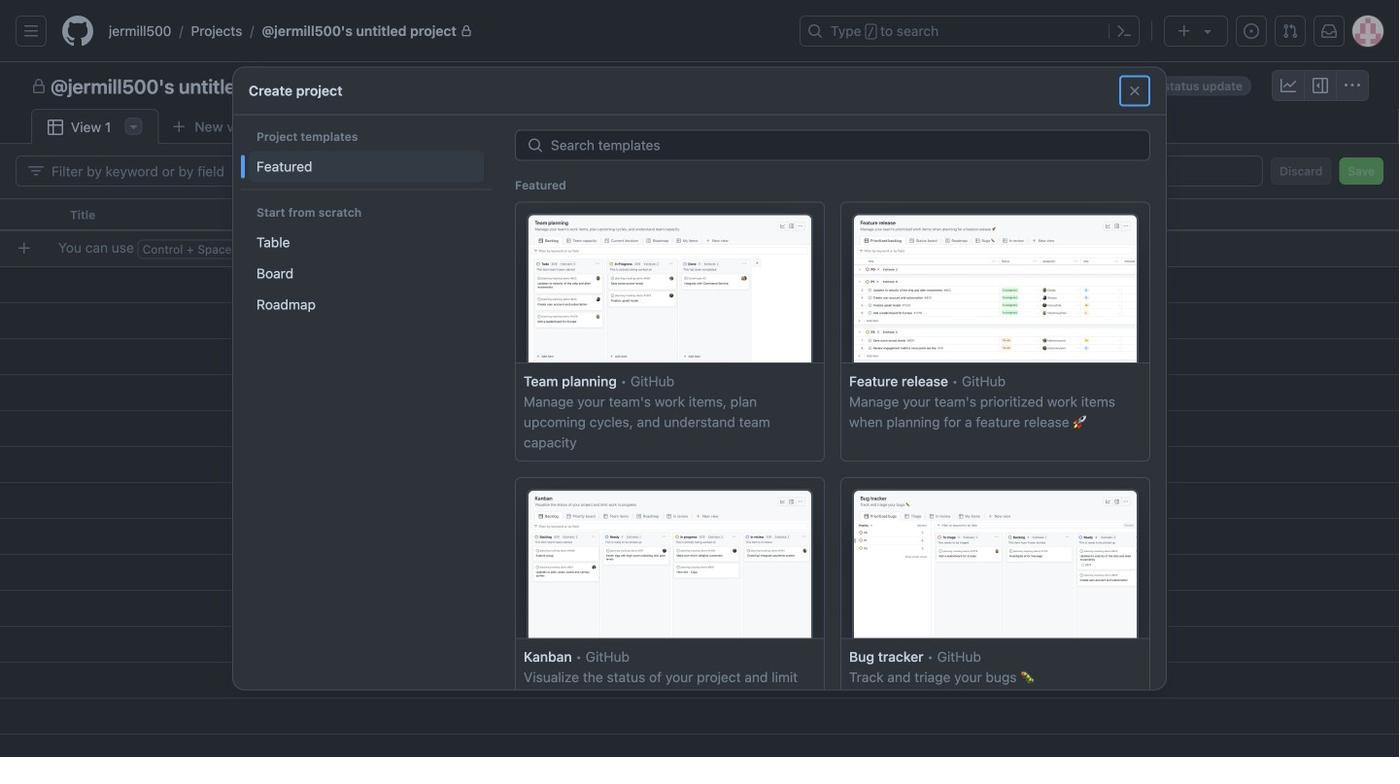 Task type: locate. For each thing, give the bounding box(es) containing it.
row down "title column options" image
[[8, 230, 1400, 266]]

issue opened image
[[1244, 23, 1260, 39]]

dialog
[[233, 68, 1166, 757]]

list
[[101, 16, 788, 47]]

notifications image
[[1322, 23, 1337, 39]]

sc 9kayk9 0 image
[[1127, 83, 1143, 99]]

row
[[0, 198, 1400, 231], [8, 230, 1400, 266]]

cell
[[0, 198, 58, 231]]

homepage image
[[62, 16, 93, 47]]

sc 9kayk9 0 image inside view filters region
[[28, 163, 44, 179]]

lock image
[[461, 25, 472, 37]]

sc 9kayk9 0 image
[[1281, 78, 1297, 93], [1313, 78, 1329, 93], [1345, 78, 1361, 93], [31, 79, 47, 94], [48, 120, 63, 135], [28, 163, 44, 179]]

add field image
[[1095, 206, 1111, 222]]

command palette image
[[1117, 23, 1132, 39]]

grid
[[0, 198, 1400, 757]]

region
[[0, 0, 1400, 757]]

tab list
[[31, 109, 300, 145]]

title column options image
[[657, 207, 673, 223]]

tab panel
[[0, 144, 1400, 757]]



Task type: vqa. For each thing, say whether or not it's contained in the screenshot.
Status column options Image
yes



Task type: describe. For each thing, give the bounding box(es) containing it.
status column options image
[[1046, 207, 1061, 223]]

row down view filters region
[[0, 198, 1400, 231]]

git pull request image
[[1283, 23, 1298, 39]]

project navigation
[[0, 62, 1400, 109]]

triangle down image
[[1200, 23, 1216, 39]]

assignees column options image
[[851, 207, 867, 223]]

plus image
[[1177, 23, 1193, 39]]

search image
[[528, 138, 543, 153]]

view filters region
[[16, 156, 1384, 187]]

create new item or add existing item image
[[17, 241, 32, 256]]

view options for view 1 image
[[126, 119, 141, 134]]

Search templates text field
[[551, 131, 1150, 160]]



